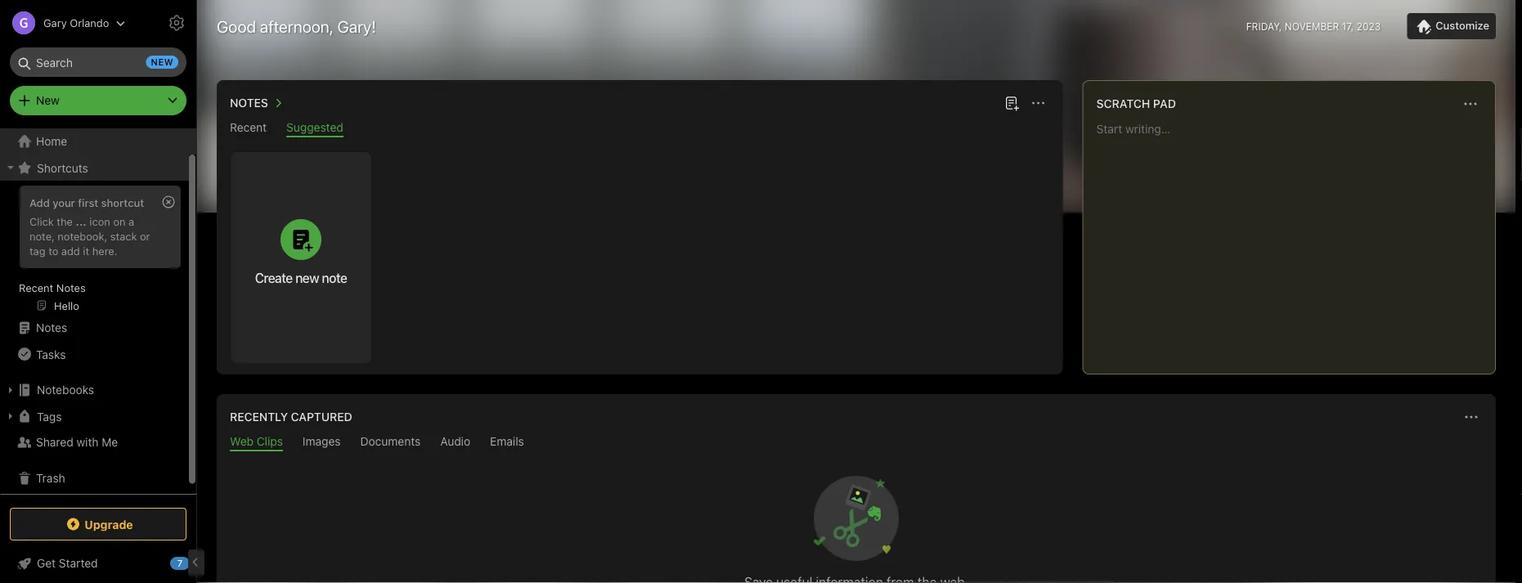 Task type: describe. For each thing, give the bounding box(es) containing it.
web clips tab
[[230, 435, 283, 452]]

create
[[255, 270, 293, 285]]

audio
[[440, 435, 470, 448]]

emails tab
[[490, 435, 524, 452]]

expand notebooks image
[[4, 384, 17, 397]]

scratch pad
[[1097, 97, 1176, 110]]

gary
[[43, 17, 67, 29]]

note
[[322, 270, 347, 285]]

expand tags image
[[4, 410, 17, 423]]

scratch pad button
[[1093, 94, 1176, 114]]

...
[[76, 215, 87, 227]]

notes inside button
[[230, 96, 268, 110]]

documents
[[360, 435, 421, 448]]

good
[[217, 16, 256, 36]]

more actions field for scratch pad
[[1459, 92, 1482, 115]]

images
[[303, 435, 341, 448]]

upgrade button
[[10, 508, 187, 541]]

recent for recent notes
[[19, 281, 53, 294]]

the
[[57, 215, 73, 227]]

trash link
[[0, 465, 189, 492]]

shortcut
[[101, 196, 144, 209]]

afternoon,
[[260, 16, 333, 36]]

17,
[[1342, 20, 1354, 32]]

tree containing home
[[0, 128, 196, 501]]

tag
[[29, 244, 45, 257]]

2 vertical spatial notes
[[36, 321, 67, 335]]

on
[[113, 215, 126, 227]]

notes button
[[227, 93, 288, 113]]

tags button
[[0, 403, 189, 429]]

7
[[177, 558, 183, 569]]

emails
[[490, 435, 524, 448]]

suggested tab panel
[[217, 137, 1063, 375]]

stack
[[110, 230, 137, 242]]

get
[[37, 557, 56, 570]]

home link
[[0, 128, 196, 155]]

recently captured button
[[227, 407, 352, 427]]

click to collapse image
[[190, 553, 202, 573]]

audio tab
[[440, 435, 470, 452]]

documents tab
[[360, 435, 421, 452]]

it
[[83, 244, 89, 257]]

click
[[29, 215, 54, 227]]

new
[[36, 94, 60, 107]]

click the ...
[[29, 215, 87, 227]]

me
[[102, 436, 118, 449]]

gary!
[[337, 16, 376, 36]]

tab list for recently captured
[[220, 435, 1493, 452]]

Account field
[[0, 7, 125, 39]]

here.
[[92, 244, 117, 257]]

tags
[[37, 410, 62, 423]]

create new note button
[[231, 152, 371, 363]]

recent notes
[[19, 281, 86, 294]]

customize button
[[1407, 13, 1496, 39]]

settings image
[[167, 13, 187, 33]]



Task type: vqa. For each thing, say whether or not it's contained in the screenshot.
Upgrade popup button
yes



Task type: locate. For each thing, give the bounding box(es) containing it.
0 vertical spatial recent
[[230, 121, 267, 134]]

or
[[140, 230, 150, 242]]

tree
[[0, 128, 196, 501]]

tab list for notes
[[220, 121, 1060, 137]]

notes link
[[0, 315, 189, 341]]

suggested tab
[[286, 121, 343, 137]]

shared with me
[[36, 436, 118, 449]]

good afternoon, gary!
[[217, 16, 376, 36]]

0 vertical spatial notes
[[230, 96, 268, 110]]

0 vertical spatial new
[[151, 57, 173, 67]]

1 horizontal spatial new
[[295, 270, 319, 285]]

pad
[[1153, 97, 1176, 110]]

suggested
[[286, 121, 343, 134]]

started
[[59, 557, 98, 570]]

More actions field
[[1027, 92, 1050, 115], [1459, 92, 1482, 115], [1460, 406, 1483, 429]]

notes
[[230, 96, 268, 110], [56, 281, 86, 294], [36, 321, 67, 335]]

new search field
[[21, 47, 178, 77]]

scratch
[[1097, 97, 1150, 110]]

new inside new 'search box'
[[151, 57, 173, 67]]

more actions image for recently captured
[[1462, 407, 1481, 427]]

trash
[[36, 472, 65, 485]]

add
[[61, 244, 80, 257]]

new inside create new note button
[[295, 270, 319, 285]]

Start writing… text field
[[1097, 122, 1495, 361]]

home
[[36, 135, 67, 148]]

Search text field
[[21, 47, 175, 77]]

web
[[230, 435, 254, 448]]

add your first shortcut
[[29, 196, 144, 209]]

to
[[48, 244, 58, 257]]

notes up tasks
[[36, 321, 67, 335]]

first
[[78, 196, 98, 209]]

recent down notes button
[[230, 121, 267, 134]]

0 horizontal spatial new
[[151, 57, 173, 67]]

shortcuts button
[[0, 155, 189, 181]]

a
[[129, 215, 134, 227]]

notebook,
[[58, 230, 107, 242]]

new
[[151, 57, 173, 67], [295, 270, 319, 285]]

recently
[[230, 410, 288, 424]]

recent
[[230, 121, 267, 134], [19, 281, 53, 294]]

shortcuts
[[37, 161, 88, 174]]

2 tab list from the top
[[220, 435, 1493, 452]]

notes down "add" on the left top of page
[[56, 281, 86, 294]]

with
[[76, 436, 99, 449]]

1 vertical spatial tab list
[[220, 435, 1493, 452]]

group containing add your first shortcut
[[0, 181, 189, 321]]

your
[[53, 196, 75, 209]]

captured
[[291, 410, 352, 424]]

tasks
[[36, 347, 66, 361]]

recently captured
[[230, 410, 352, 424]]

group
[[0, 181, 189, 321]]

notebooks
[[37, 383, 94, 397]]

0 vertical spatial tab list
[[220, 121, 1060, 137]]

web clips tab panel
[[217, 452, 1496, 583]]

more actions field for recently captured
[[1460, 406, 1483, 429]]

web clips
[[230, 435, 283, 448]]

more actions image
[[1029, 93, 1048, 113], [1461, 94, 1481, 114], [1462, 407, 1481, 427]]

tab list containing recent
[[220, 121, 1060, 137]]

Help and Learning task checklist field
[[0, 551, 196, 577]]

tab list
[[220, 121, 1060, 137], [220, 435, 1493, 452]]

create new note
[[255, 270, 347, 285]]

add
[[29, 196, 50, 209]]

note,
[[29, 230, 55, 242]]

notes inside group
[[56, 281, 86, 294]]

shared
[[36, 436, 73, 449]]

get started
[[37, 557, 98, 570]]

icon
[[89, 215, 110, 227]]

recent down the "tag"
[[19, 281, 53, 294]]

recent inside "tab list"
[[230, 121, 267, 134]]

upgrade
[[84, 518, 133, 531]]

new left the note
[[295, 270, 319, 285]]

orlando
[[70, 17, 109, 29]]

images tab
[[303, 435, 341, 452]]

notes up the recent tab on the left
[[230, 96, 268, 110]]

1 tab list from the top
[[220, 121, 1060, 137]]

recent for recent
[[230, 121, 267, 134]]

1 vertical spatial new
[[295, 270, 319, 285]]

1 vertical spatial notes
[[56, 281, 86, 294]]

notebooks link
[[0, 377, 189, 403]]

friday,
[[1246, 20, 1282, 32]]

gary orlando
[[43, 17, 109, 29]]

recent tab
[[230, 121, 267, 137]]

clips
[[257, 435, 283, 448]]

1 vertical spatial recent
[[19, 281, 53, 294]]

new button
[[10, 86, 187, 115]]

2023
[[1357, 20, 1381, 32]]

customize
[[1436, 19, 1490, 32]]

tab list containing web clips
[[220, 435, 1493, 452]]

0 horizontal spatial recent
[[19, 281, 53, 294]]

november
[[1285, 20, 1339, 32]]

shared with me link
[[0, 429, 189, 456]]

1 horizontal spatial recent
[[230, 121, 267, 134]]

more actions image for scratch pad
[[1461, 94, 1481, 114]]

icon on a note, notebook, stack or tag to add it here.
[[29, 215, 150, 257]]

tasks button
[[0, 341, 189, 367]]

new down settings icon at the left of the page
[[151, 57, 173, 67]]

friday, november 17, 2023
[[1246, 20, 1381, 32]]



